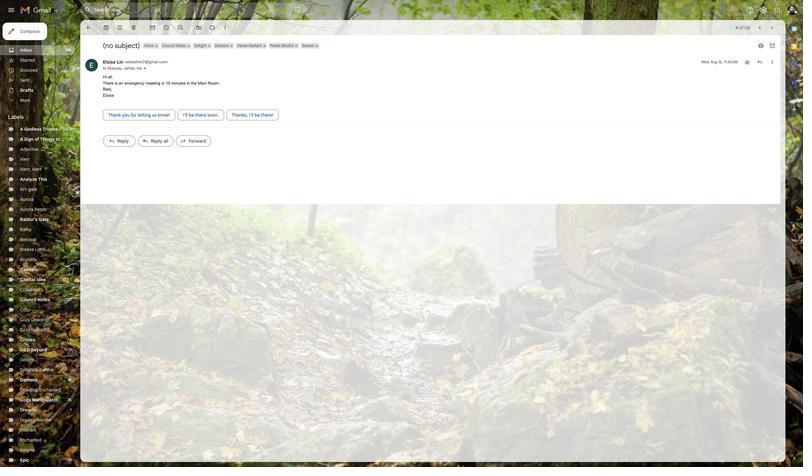 Task type: vqa. For each thing, say whether or not it's contained in the screenshot.


Task type: locate. For each thing, give the bounding box(es) containing it.
support image
[[747, 6, 754, 14]]

0 vertical spatial council
[[162, 43, 175, 48]]

1 horizontal spatial reply
[[151, 138, 163, 144]]

0 vertical spatial notes
[[176, 43, 186, 48]]

notes down add to tasks icon
[[176, 43, 186, 48]]

sent link
[[20, 78, 29, 83]]

council inside button
[[162, 43, 175, 48]]

demons link
[[20, 378, 37, 383]]

0 vertical spatial a
[[20, 127, 23, 132]]

a left godless
[[20, 127, 23, 132]]

1 cozy from the top
[[20, 307, 30, 313]]

1 vertical spatial 21
[[68, 298, 72, 302]]

(no
[[103, 41, 113, 50]]

a
[[20, 127, 23, 132], [20, 137, 23, 142]]

2 21 from the top
[[68, 298, 72, 302]]

delight down d&d
[[20, 358, 34, 363]]

0 vertical spatial aurora
[[20, 197, 33, 203]]

0 vertical spatial dewdrop
[[31, 318, 49, 323]]

1 vertical spatial demons
[[20, 378, 37, 383]]

reply inside reply 'link'
[[117, 138, 129, 144]]

1 vertical spatial enchanted
[[20, 438, 41, 444]]

aug
[[711, 60, 718, 64]]

to up the hi on the left top
[[103, 66, 106, 71]]

inbox for inbox button
[[144, 43, 154, 48]]

petals left blissful
[[270, 43, 281, 48]]

0 vertical spatial 21
[[68, 268, 72, 272]]

1 vertical spatial aurora
[[20, 207, 33, 213]]

2 reply from the left
[[151, 138, 163, 144]]

6
[[69, 88, 72, 93]]

delight for delight link
[[20, 358, 34, 363]]

11:45 am
[[725, 60, 739, 64]]

delight sunshine link
[[20, 368, 53, 373]]

notes inside council notes button
[[176, 43, 186, 48]]

i'll
[[183, 112, 188, 118], [249, 112, 254, 118]]

epic link
[[20, 458, 29, 464]]

0 vertical spatial council notes
[[162, 43, 186, 48]]

reply inside reply all link
[[151, 138, 163, 144]]

0 horizontal spatial of
[[35, 137, 39, 142]]

dewdrop up "radiance"
[[31, 318, 49, 323]]

0 horizontal spatial ,
[[122, 66, 123, 71]]

tab list
[[786, 20, 804, 445]]

2 cozy from the top
[[20, 318, 30, 323]]

cozy up cozy dewdrop
[[20, 307, 30, 313]]

(no subject)
[[103, 41, 140, 50]]

5 1 from the top
[[70, 408, 72, 413]]

1 vertical spatial petals
[[35, 207, 47, 213]]

0 horizontal spatial inbox
[[20, 47, 32, 53]]

2 eloise from the top
[[103, 93, 114, 98]]

1 vertical spatial dewdrop
[[20, 388, 38, 394]]

petals
[[270, 43, 281, 48], [35, 207, 47, 213]]

146
[[65, 48, 72, 52]]

inbox button
[[143, 43, 154, 49]]

demons down delight sunshine link
[[20, 378, 37, 383]]

2 i'll from the left
[[249, 112, 254, 118]]

1 right idea
[[70, 278, 72, 282]]

0 vertical spatial to
[[103, 66, 106, 71]]

1 vertical spatial alert
[[32, 167, 41, 172]]

council notes button
[[161, 43, 187, 49]]

3 cozy from the top
[[20, 328, 30, 333]]

drafts link
[[20, 88, 33, 93]]

0 horizontal spatial be
[[189, 112, 194, 118]]

art-gate
[[20, 187, 37, 193]]

council notes inside button
[[162, 43, 186, 48]]

1 horizontal spatial inbox
[[144, 43, 154, 48]]

council for council notes button at the left top of the page
[[162, 43, 175, 48]]

21 for council notes
[[68, 298, 72, 302]]

gate
[[28, 187, 37, 193]]

dewdrop down demons link
[[20, 388, 38, 394]]

dreamy
[[20, 418, 35, 424]]

a godless throne
[[20, 127, 58, 132]]

brutality link
[[20, 257, 37, 263]]

of right sign
[[35, 137, 39, 142]]

dogs manipulating time
[[20, 398, 72, 404]]

notes
[[176, 43, 186, 48], [37, 297, 50, 303]]

reply all
[[151, 138, 168, 144]]

reply link
[[103, 136, 136, 147]]

0 horizontal spatial council notes
[[20, 297, 50, 303]]

snooze image
[[163, 24, 170, 31]]

demons down more image
[[215, 43, 229, 48]]

0 horizontal spatial demons
[[20, 378, 37, 383]]

2 a from the top
[[20, 137, 23, 142]]

petals inside labels navigation
[[35, 207, 47, 213]]

eloise lin cell
[[103, 59, 169, 65]]

i'll left there
[[183, 112, 188, 118]]

1 horizontal spatial of
[[741, 25, 744, 30]]

gmail image
[[20, 4, 54, 16]]

14
[[68, 338, 72, 343]]

0 horizontal spatial notes
[[37, 297, 50, 303]]

demons inside labels navigation
[[20, 378, 37, 383]]

blissful
[[282, 43, 294, 48]]

1 1 from the top
[[70, 137, 72, 142]]

inbox up starred
[[20, 47, 32, 53]]

art-
[[20, 187, 28, 193]]

main menu image
[[8, 6, 15, 14]]

council notes link
[[20, 297, 50, 303]]

demons for demons link
[[20, 378, 37, 383]]

know!
[[158, 112, 170, 118]]

labels image
[[210, 24, 216, 31]]

aurora down "art-gate" "link"
[[20, 197, 33, 203]]

aurora
[[20, 197, 33, 203], [20, 207, 33, 213]]

0 horizontal spatial council
[[20, 297, 36, 303]]

0 vertical spatial alert
[[20, 157, 30, 162]]

1 eloise from the top
[[103, 59, 116, 65]]

older image
[[770, 24, 776, 31]]

1 down 25
[[70, 408, 72, 413]]

cozy down cozy link
[[20, 318, 30, 323]]

1 vertical spatial cozy
[[20, 318, 30, 323]]

an
[[119, 81, 123, 86]]

1 down 4 at the top
[[70, 137, 72, 142]]

wed, aug 16, 11:45 am cell
[[702, 59, 739, 65]]

notes for council notes button at the left top of the page
[[176, 43, 186, 48]]

25
[[68, 398, 72, 403]]

1 a from the top
[[20, 127, 23, 132]]

council notes inside labels navigation
[[20, 297, 50, 303]]

0 horizontal spatial reply
[[117, 138, 129, 144]]

meeting
[[146, 81, 160, 86]]

1 horizontal spatial petals
[[270, 43, 281, 48]]

thanks,
[[232, 112, 248, 118]]

1 aurora from the top
[[20, 197, 33, 203]]

council down "collapse" link
[[20, 297, 36, 303]]

move to image
[[196, 24, 202, 31]]

dewdrop
[[31, 318, 49, 323], [20, 388, 38, 394]]

enchanted up manipulating at the bottom left
[[39, 388, 61, 394]]

1 vertical spatial eloise
[[103, 93, 114, 98]]

1 21 from the top
[[68, 268, 72, 272]]

alert up analyze this
[[32, 167, 41, 172]]

delight for delight button
[[195, 43, 207, 48]]

dogs
[[20, 398, 31, 404]]

report spam image
[[117, 24, 123, 31]]

eloise inside hi all, there is an emergency meeting in 15 minutes in the main room. best, eloise
[[103, 93, 114, 98]]

analyze this
[[20, 177, 47, 182]]

council inside labels navigation
[[20, 297, 36, 303]]

council notes up >
[[162, 43, 186, 48]]

1 horizontal spatial notes
[[176, 43, 186, 48]]

1 , from the left
[[122, 66, 123, 71]]

demons inside button
[[215, 43, 229, 48]]

1 vertical spatial to
[[56, 137, 60, 142]]

Not starred checkbox
[[745, 59, 751, 65]]

petals up gate at the left
[[35, 207, 47, 213]]

0 horizontal spatial petals
[[35, 207, 47, 213]]

1 vertical spatial delight
[[20, 358, 34, 363]]

15
[[166, 81, 170, 86]]

3 1 from the top
[[70, 217, 72, 222]]

i'll right thanks,
[[249, 112, 254, 118]]

dreamy wander
[[20, 418, 52, 424]]

i'll be there soon.
[[183, 112, 219, 118]]

eloise down best,
[[103, 93, 114, 98]]

, down lin on the top left
[[122, 66, 123, 71]]

cozy dewdrop link
[[20, 318, 49, 323]]

1 vertical spatial of
[[35, 137, 39, 142]]

cozy for cozy radiance
[[20, 328, 30, 333]]

alert up alert,
[[20, 157, 30, 162]]

inbox up eloiselin621@gmail.com
[[144, 43, 154, 48]]

cozy up "crimes"
[[20, 328, 30, 333]]

newer image
[[757, 24, 764, 31]]

1 horizontal spatial in
[[187, 81, 190, 86]]

alert
[[20, 157, 30, 162], [32, 167, 41, 172]]

1 horizontal spatial council
[[162, 43, 175, 48]]

collapse link
[[20, 287, 37, 293]]

council notes for council notes link
[[20, 297, 50, 303]]

1 vertical spatial council
[[20, 297, 36, 303]]

enchanted down enchant link
[[20, 438, 41, 444]]

aurora for aurora petals
[[20, 207, 33, 213]]

reply down you
[[117, 138, 129, 144]]

delight inside button
[[195, 43, 207, 48]]

there
[[195, 112, 206, 118]]

aurora down aurora link
[[20, 207, 33, 213]]

candela
[[20, 267, 38, 273]]

0 vertical spatial eloise
[[103, 59, 116, 65]]

0 vertical spatial delight
[[195, 43, 207, 48]]

2 vertical spatial cozy
[[20, 328, 30, 333]]

be left there
[[189, 112, 194, 118]]

of
[[741, 25, 744, 30], [35, 137, 39, 142]]

1 reply from the left
[[117, 138, 129, 144]]

more image
[[222, 24, 229, 31]]

1 vertical spatial a
[[20, 137, 23, 142]]

None search field
[[80, 3, 307, 18]]

to left come
[[56, 137, 60, 142]]

a left sign
[[20, 137, 23, 142]]

1 right this
[[70, 177, 72, 182]]

demons button
[[214, 43, 230, 49]]

lin
[[117, 59, 123, 65]]

aurora for aurora link
[[20, 197, 33, 203]]

wed,
[[702, 60, 711, 64]]

0 vertical spatial cozy
[[20, 307, 30, 313]]

inbox for inbox link
[[20, 47, 32, 53]]

delight down move to icon
[[195, 43, 207, 48]]

eloise
[[103, 59, 116, 65], [103, 93, 114, 98]]

1 for analyze this
[[70, 177, 72, 182]]

1 horizontal spatial be
[[255, 112, 260, 118]]

0 vertical spatial of
[[741, 25, 744, 30]]

notes for council notes link
[[37, 297, 50, 303]]

2 aurora from the top
[[20, 207, 33, 213]]

<
[[124, 60, 126, 64]]

time
[[61, 398, 72, 404]]

1 horizontal spatial council notes
[[162, 43, 186, 48]]

delight sunshine
[[20, 368, 53, 373]]

analyze
[[20, 177, 37, 182]]

inbox inside button
[[144, 43, 154, 48]]

0 horizontal spatial in
[[162, 81, 165, 86]]

eloise up sharpay
[[103, 59, 116, 65]]

come
[[61, 137, 73, 142]]

0 horizontal spatial to
[[56, 137, 60, 142]]

petals inside "petals blissful" button
[[270, 43, 281, 48]]

cozy radiance
[[20, 328, 50, 333]]

settings image
[[761, 6, 768, 14]]

in left 15
[[162, 81, 165, 86]]

council up >
[[162, 43, 175, 48]]

letting
[[138, 112, 151, 118]]

in left the
[[187, 81, 190, 86]]

delight down delight link
[[20, 368, 34, 373]]

to
[[103, 66, 106, 71], [56, 137, 60, 142]]

cozy link
[[20, 307, 30, 313]]

1 horizontal spatial ,
[[135, 66, 136, 71]]

notes inside labels navigation
[[37, 297, 50, 303]]

be
[[189, 112, 194, 118], [255, 112, 260, 118]]

back to inbox image
[[85, 24, 92, 31]]

delight
[[195, 43, 207, 48], [20, 358, 34, 363], [20, 368, 34, 373]]

,
[[122, 66, 123, 71], [135, 66, 136, 71]]

search mail image
[[82, 4, 94, 16]]

us
[[152, 112, 157, 118]]

1 right gate at the left
[[70, 217, 72, 222]]

be left there!
[[255, 112, 260, 118]]

thank you for letting us know! button
[[103, 110, 176, 121]]

delight for delight sunshine
[[20, 368, 34, 373]]

ballsy
[[20, 227, 32, 233]]

, left me
[[135, 66, 136, 71]]

wed, aug 16, 11:45 am
[[702, 60, 739, 64]]

1 vertical spatial notes
[[37, 297, 50, 303]]

notes down idea
[[37, 297, 50, 303]]

1 horizontal spatial to
[[103, 66, 106, 71]]

2 1 from the top
[[70, 177, 72, 182]]

betrayal link
[[20, 237, 36, 243]]

reply left all
[[151, 138, 163, 144]]

council notes down "collapse" link
[[20, 297, 50, 303]]

1 vertical spatial council notes
[[20, 297, 50, 303]]

reply for reply
[[117, 138, 129, 144]]

inbox
[[144, 43, 154, 48], [20, 47, 32, 53]]

inbox inside labels navigation
[[20, 47, 32, 53]]

brutality
[[20, 257, 37, 263]]

0 vertical spatial demons
[[215, 43, 229, 48]]

1 horizontal spatial i'll
[[249, 112, 254, 118]]

0 horizontal spatial i'll
[[183, 112, 188, 118]]

1 horizontal spatial demons
[[215, 43, 229, 48]]

things
[[40, 137, 55, 142]]

4 1 from the top
[[70, 278, 72, 282]]

2 vertical spatial delight
[[20, 368, 34, 373]]

of right "41" on the top of the page
[[741, 25, 744, 30]]

baldur's
[[20, 217, 38, 223]]

0 vertical spatial petals
[[270, 43, 281, 48]]

23
[[68, 459, 72, 463]]

a for a godless throne
[[20, 127, 23, 132]]

to sharpay , james , me
[[103, 66, 142, 71]]



Task type: describe. For each thing, give the bounding box(es) containing it.
subject)
[[115, 41, 140, 50]]

council for council notes link
[[20, 297, 36, 303]]

enchant link
[[20, 428, 36, 434]]

1 for capital idea
[[70, 278, 72, 282]]

godless
[[24, 127, 42, 132]]

there!
[[261, 112, 274, 118]]

haven
[[237, 43, 248, 48]]

analyze this link
[[20, 177, 47, 182]]

not starred image
[[745, 59, 751, 65]]

cozy for cozy dewdrop
[[20, 318, 30, 323]]

archive image
[[103, 24, 109, 31]]

best,
[[103, 87, 112, 92]]

1 for baldur's gate
[[70, 217, 72, 222]]

demons for the demons button at the left top of the page
[[215, 43, 229, 48]]

forward
[[189, 138, 206, 144]]

cozy radiance link
[[20, 328, 50, 333]]

radiance
[[31, 328, 50, 333]]

thanks, i'll be there!
[[232, 112, 274, 118]]

thanks, i'll be there! button
[[227, 110, 279, 121]]

add to tasks image
[[177, 24, 183, 31]]

starred link
[[20, 57, 35, 63]]

dogs manipulating time link
[[20, 398, 72, 404]]

breeze lush
[[20, 247, 45, 253]]

sign
[[24, 137, 34, 142]]

advanced search options image
[[291, 3, 304, 16]]

sent
[[20, 78, 29, 83]]

1 be from the left
[[189, 112, 194, 118]]

labels heading
[[8, 114, 67, 121]]

2 in from the left
[[187, 81, 190, 86]]

1 for a sign of things to come
[[70, 137, 72, 142]]

reply all link
[[138, 136, 174, 147]]

breeze lush link
[[20, 247, 45, 253]]

enigma
[[20, 448, 35, 454]]

breeze
[[20, 247, 34, 253]]

>
[[167, 60, 169, 64]]

thank
[[108, 112, 121, 118]]

there
[[103, 81, 114, 86]]

21 for candela
[[68, 268, 72, 272]]

to inside labels navigation
[[56, 137, 60, 142]]

cozy for cozy link
[[20, 307, 30, 313]]

james
[[124, 66, 135, 71]]

delight button
[[193, 43, 207, 49]]

minutes
[[172, 81, 186, 86]]

emergency
[[125, 81, 145, 86]]

stream button
[[301, 43, 315, 49]]

0 horizontal spatial alert
[[20, 157, 30, 162]]

council notes for council notes button at the left top of the page
[[162, 43, 186, 48]]

epic
[[20, 458, 29, 464]]

show details image
[[143, 67, 147, 70]]

capital idea
[[20, 277, 46, 283]]

throne
[[43, 127, 58, 132]]

the
[[191, 81, 197, 86]]

2 , from the left
[[135, 66, 136, 71]]

idea
[[37, 277, 46, 283]]

2 be from the left
[[255, 112, 260, 118]]

betrayal
[[20, 237, 36, 243]]

cozy dewdrop
[[20, 318, 49, 323]]

petals blissful
[[270, 43, 294, 48]]

eloiselin621@gmail.com
[[126, 60, 167, 64]]

41
[[736, 25, 740, 30]]

of inside labels navigation
[[35, 137, 39, 142]]

3
[[70, 348, 72, 353]]

crimes link
[[20, 338, 35, 343]]

labels navigation
[[0, 20, 80, 468]]

aurora petals
[[20, 207, 47, 213]]

a godless throne link
[[20, 127, 58, 132]]

snoozed link
[[20, 68, 38, 73]]

ballsy link
[[20, 227, 32, 233]]

gate
[[39, 217, 49, 223]]

hi
[[103, 75, 107, 79]]

is
[[115, 81, 118, 86]]

Search mail text field
[[94, 7, 276, 13]]

petals blissful button
[[269, 43, 294, 49]]

alert,
[[20, 167, 31, 172]]

radiant
[[249, 43, 262, 48]]

soon.
[[208, 112, 219, 118]]

d&d beyond link
[[20, 348, 47, 353]]

crimes
[[20, 338, 35, 343]]

you
[[122, 112, 130, 118]]

reply for reply all
[[151, 138, 163, 144]]

aurora link
[[20, 197, 33, 203]]

a sign of things to come
[[20, 137, 73, 142]]

1 horizontal spatial alert
[[32, 167, 41, 172]]

more button
[[0, 95, 75, 106]]

thank you for letting us know!
[[108, 112, 170, 118]]

compose
[[20, 29, 40, 34]]

delete image
[[131, 24, 137, 31]]

a for a sign of things to come
[[20, 137, 23, 142]]

1 i'll from the left
[[183, 112, 188, 118]]

lush
[[35, 247, 45, 253]]

41 of 222
[[736, 25, 751, 30]]

4
[[69, 127, 72, 132]]

1 for dreams
[[70, 408, 72, 413]]

0 vertical spatial enchanted
[[39, 388, 61, 394]]

wander
[[36, 418, 52, 424]]

main
[[198, 81, 207, 86]]

inbox link
[[20, 47, 32, 53]]

d&d
[[20, 348, 30, 353]]

adjective link
[[20, 147, 39, 152]]

forward link
[[176, 136, 211, 147]]

16,
[[719, 60, 724, 64]]

baldur's gate
[[20, 217, 49, 223]]

more
[[20, 98, 30, 103]]

adjective
[[20, 147, 39, 152]]

art-gate link
[[20, 187, 37, 193]]

1 in from the left
[[162, 81, 165, 86]]

mark as unread image
[[149, 24, 156, 31]]

enchanted link
[[20, 438, 41, 444]]



